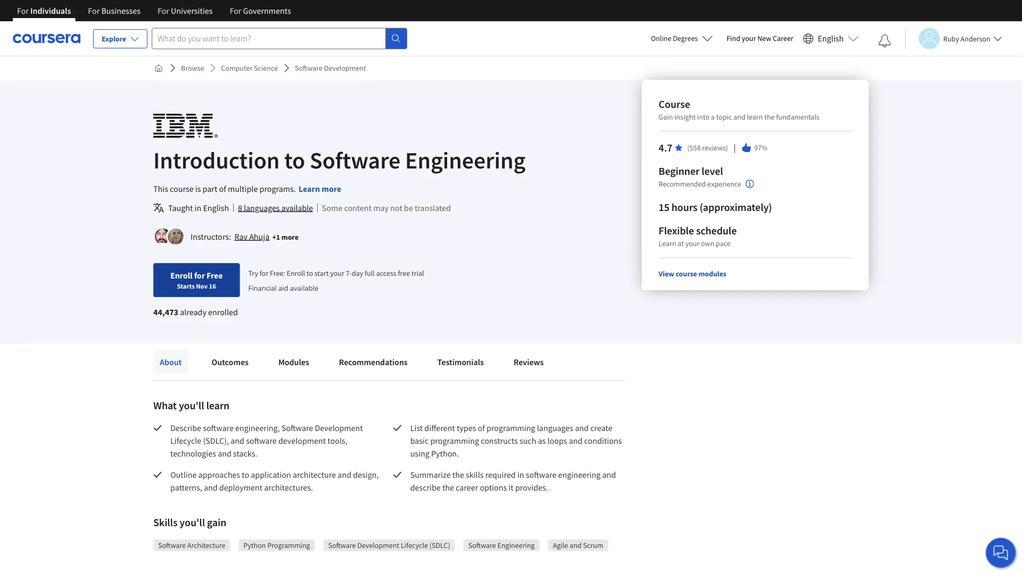 Task type: vqa. For each thing, say whether or not it's contained in the screenshot.
Pay-as-you-go tuition List Item
no



Task type: describe. For each thing, give the bounding box(es) containing it.
design,
[[353, 470, 379, 481]]

and left create
[[575, 423, 589, 434]]

find your new career
[[727, 34, 793, 43]]

using
[[410, 449, 430, 459]]

development for software development lifecycle (sdlc)
[[357, 541, 399, 551]]

outline approaches to application architecture and design, patterns, and deployment architectures.
[[170, 470, 381, 494]]

explore
[[102, 34, 126, 44]]

skills
[[466, 470, 484, 481]]

deployment
[[219, 483, 262, 494]]

is
[[195, 184, 201, 194]]

testimonials
[[438, 357, 484, 368]]

15
[[659, 201, 670, 214]]

for universities
[[158, 5, 213, 16]]

free
[[207, 270, 223, 281]]

banner navigation
[[9, 0, 300, 21]]

in inside summarize the skills required in software engineering and describe the career options it provides.
[[517, 470, 524, 481]]

tools,
[[328, 436, 347, 447]]

view
[[659, 269, 674, 279]]

different
[[425, 423, 455, 434]]

multiple
[[228, 184, 258, 194]]

ruby anderson button
[[905, 28, 1002, 49]]

home image
[[154, 64, 163, 72]]

and right loops
[[569, 436, 583, 447]]

modules link
[[272, 351, 316, 374]]

what you'll learn
[[153, 400, 230, 413]]

hours
[[672, 201, 698, 214]]

0 vertical spatial engineering
[[405, 145, 526, 175]]

beginner level
[[659, 165, 723, 178]]

software engineering
[[468, 541, 535, 551]]

ibm image
[[153, 114, 218, 138]]

as
[[538, 436, 546, 447]]

development for software development
[[324, 63, 366, 73]]

your inside 'try for free: enroll to start your 7-day full access free trial financial aid available'
[[330, 269, 344, 278]]

explore button
[[93, 29, 147, 48]]

and down (sdlc),
[[218, 449, 232, 459]]

more inside instructors: rav ahuja +1 more
[[282, 232, 299, 242]]

available inside 'try for free: enroll to start your 7-day full access free trial financial aid available'
[[290, 283, 318, 293]]

+1 more button
[[272, 232, 299, 243]]

0 horizontal spatial learn
[[299, 184, 320, 194]]

for businesses
[[88, 5, 141, 16]]

(558 reviews) |
[[687, 142, 737, 154]]

architectures.
[[264, 483, 313, 494]]

it
[[509, 483, 514, 494]]

software for software development lifecycle (sdlc)
[[328, 541, 356, 551]]

software architecture
[[158, 541, 225, 551]]

python programming
[[243, 541, 310, 551]]

enrolled
[[208, 307, 238, 318]]

reviews)
[[702, 143, 728, 153]]

bethany hudnutt image
[[168, 229, 184, 245]]

skills
[[153, 517, 178, 530]]

computer
[[221, 63, 253, 73]]

insight
[[675, 112, 696, 122]]

8
[[238, 203, 242, 213]]

what
[[153, 400, 177, 413]]

of inside list different types of programming languages and create basic programming constructs such as loops and conditions using python.
[[478, 423, 485, 434]]

0 vertical spatial software
[[203, 423, 234, 434]]

about link
[[153, 351, 188, 374]]

beginner
[[659, 165, 700, 178]]

4.7
[[659, 141, 672, 155]]

2 vertical spatial the
[[442, 483, 454, 494]]

(sdlc)
[[430, 541, 450, 551]]

|
[[733, 142, 737, 154]]

scrum
[[583, 541, 603, 551]]

options
[[480, 483, 507, 494]]

1 vertical spatial the
[[452, 470, 464, 481]]

15 hours (approximately)
[[659, 201, 772, 214]]

computer science
[[221, 63, 278, 73]]

not
[[390, 203, 402, 213]]

learn more button
[[299, 183, 341, 195]]

full
[[365, 269, 375, 278]]

at
[[678, 239, 684, 249]]

enroll inside enroll for free starts nov 16
[[170, 270, 192, 281]]

list different types of programming languages and create basic programming constructs such as loops and conditions using python.
[[410, 423, 624, 459]]

course
[[659, 98, 690, 111]]

architecture
[[187, 541, 225, 551]]

english inside "button"
[[818, 33, 844, 44]]

for for try
[[260, 269, 268, 278]]

view course modules
[[659, 269, 727, 279]]

44,473
[[153, 307, 178, 318]]

find
[[727, 34, 740, 43]]

software inside describe software engineering, software development lifecycle (sdlc), and software development tools, technologies and stacks.
[[282, 423, 313, 434]]

pace
[[716, 239, 731, 249]]

career
[[456, 483, 478, 494]]

experience
[[707, 180, 741, 189]]

your inside 'flexible schedule learn at your own pace'
[[685, 239, 700, 249]]

loops
[[548, 436, 567, 447]]

software for software development
[[295, 63, 323, 73]]

languages inside list different types of programming languages and create basic programming constructs such as loops and conditions using python.
[[537, 423, 573, 434]]

0 horizontal spatial programming
[[430, 436, 479, 447]]

skills you'll gain
[[153, 517, 226, 530]]

information about difficulty level pre-requisites. image
[[746, 180, 754, 188]]

show notifications image
[[878, 35, 891, 47]]

testimonials link
[[431, 351, 490, 374]]

for for enroll
[[194, 270, 205, 281]]

outline
[[170, 470, 197, 481]]

financial
[[248, 283, 277, 293]]

1 vertical spatial learn
[[206, 400, 230, 413]]

1 vertical spatial engineering
[[498, 541, 535, 551]]

english button
[[799, 21, 863, 56]]

to inside outline approaches to application architecture and design, patterns, and deployment architectures.
[[242, 470, 249, 481]]

be
[[404, 203, 413, 213]]

and inside summarize the skills required in software engineering and describe the career options it provides.
[[602, 470, 616, 481]]

0 vertical spatial more
[[322, 184, 341, 194]]

instructors: rav ahuja +1 more
[[191, 232, 299, 242]]

day
[[352, 269, 363, 278]]

for for governments
[[230, 5, 241, 16]]

44,473 already enrolled
[[153, 307, 238, 318]]

outcomes
[[212, 357, 249, 368]]

rav
[[234, 232, 248, 242]]

describe
[[170, 423, 201, 434]]

available inside button
[[281, 203, 313, 213]]



Task type: locate. For each thing, give the bounding box(es) containing it.
agile and scrum
[[553, 541, 603, 551]]

development
[[278, 436, 326, 447]]

0 horizontal spatial to
[[242, 470, 249, 481]]

2 vertical spatial your
[[330, 269, 344, 278]]

the left fundamentals
[[764, 112, 775, 122]]

describe
[[410, 483, 441, 494]]

provides.
[[515, 483, 548, 494]]

application
[[251, 470, 291, 481]]

0 vertical spatial in
[[195, 203, 201, 213]]

0 vertical spatial learn
[[299, 184, 320, 194]]

ahuja
[[249, 232, 270, 242]]

engineering,
[[235, 423, 280, 434]]

try
[[248, 269, 258, 278]]

0 horizontal spatial lifecycle
[[170, 436, 201, 447]]

find your new career link
[[721, 32, 799, 45]]

0 horizontal spatial for
[[194, 270, 205, 281]]

None search field
[[152, 28, 407, 49]]

engineering
[[405, 145, 526, 175], [498, 541, 535, 551]]

1 horizontal spatial programming
[[487, 423, 535, 434]]

0 vertical spatial lifecycle
[[170, 436, 201, 447]]

0 vertical spatial the
[[764, 112, 775, 122]]

2 vertical spatial development
[[357, 541, 399, 551]]

of right types
[[478, 423, 485, 434]]

1 horizontal spatial for
[[260, 269, 268, 278]]

start
[[315, 269, 329, 278]]

programming up constructs
[[487, 423, 535, 434]]

for right try at the left top of page
[[260, 269, 268, 278]]

for left businesses
[[88, 5, 100, 16]]

software development lifecycle (sdlc)
[[328, 541, 450, 551]]

and left design,
[[338, 470, 351, 481]]

enroll
[[287, 269, 305, 278], [170, 270, 192, 281]]

(sdlc),
[[203, 436, 229, 447]]

0 vertical spatial you'll
[[179, 400, 204, 413]]

languages up loops
[[537, 423, 573, 434]]

introduction to software engineering
[[153, 145, 526, 175]]

learn inside 'flexible schedule learn at your own pace'
[[659, 239, 676, 249]]

and down the approaches
[[204, 483, 218, 494]]

schedule
[[696, 224, 737, 238]]

course for view
[[676, 269, 697, 279]]

your
[[742, 34, 756, 43], [685, 239, 700, 249], [330, 269, 344, 278]]

software up provides. at right bottom
[[526, 470, 557, 481]]

reviews link
[[507, 351, 550, 374]]

to up deployment
[[242, 470, 249, 481]]

8 languages available
[[238, 203, 313, 213]]

1 vertical spatial available
[[290, 283, 318, 293]]

topic
[[716, 112, 732, 122]]

1 vertical spatial to
[[307, 269, 313, 278]]

4 for from the left
[[230, 5, 241, 16]]

2 vertical spatial to
[[242, 470, 249, 481]]

development
[[324, 63, 366, 73], [315, 423, 363, 434], [357, 541, 399, 551]]

learn
[[299, 184, 320, 194], [659, 239, 676, 249]]

0 horizontal spatial learn
[[206, 400, 230, 413]]

programming
[[487, 423, 535, 434], [430, 436, 479, 447]]

architecture
[[293, 470, 336, 481]]

0 vertical spatial learn
[[747, 112, 763, 122]]

rav ahuja link
[[234, 232, 270, 242]]

1 vertical spatial software
[[246, 436, 277, 447]]

0 vertical spatial english
[[818, 33, 844, 44]]

0 horizontal spatial languages
[[244, 203, 280, 213]]

1 vertical spatial in
[[517, 470, 524, 481]]

course left 'is'
[[170, 184, 194, 194]]

your left 7-
[[330, 269, 344, 278]]

and up stacks.
[[231, 436, 244, 447]]

try for free: enroll to start your 7-day full access free trial financial aid available
[[248, 269, 424, 293]]

taught in english
[[168, 203, 229, 213]]

gain
[[659, 112, 673, 122]]

content
[[344, 203, 372, 213]]

the
[[764, 112, 775, 122], [452, 470, 464, 481], [442, 483, 454, 494]]

1 vertical spatial languages
[[537, 423, 573, 434]]

more
[[322, 184, 341, 194], [282, 232, 299, 242]]

for left universities
[[158, 5, 169, 16]]

learn right topic
[[747, 112, 763, 122]]

enroll right free: at the top left of the page
[[287, 269, 305, 278]]

for left governments
[[230, 5, 241, 16]]

0 horizontal spatial in
[[195, 203, 201, 213]]

1 vertical spatial learn
[[659, 239, 676, 249]]

1 vertical spatial your
[[685, 239, 700, 249]]

1 vertical spatial development
[[315, 423, 363, 434]]

this
[[153, 184, 168, 194]]

lifecycle down describe
[[170, 436, 201, 447]]

for up nov
[[194, 270, 205, 281]]

for inside enroll for free starts nov 16
[[194, 270, 205, 281]]

lifecycle
[[170, 436, 201, 447], [401, 541, 428, 551]]

chat with us image
[[992, 545, 1009, 562]]

1 vertical spatial lifecycle
[[401, 541, 428, 551]]

for for universities
[[158, 5, 169, 16]]

enroll inside 'try for free: enroll to start your 7-day full access free trial financial aid available'
[[287, 269, 305, 278]]

0 horizontal spatial english
[[203, 203, 229, 213]]

1 vertical spatial you'll
[[180, 517, 205, 530]]

8 languages available button
[[238, 202, 313, 215]]

agile
[[553, 541, 568, 551]]

the inside course gain insight into a topic and learn the fundamentals
[[764, 112, 775, 122]]

new
[[758, 34, 771, 43]]

some content may not be translated
[[322, 203, 451, 213]]

governments
[[243, 5, 291, 16]]

1 vertical spatial english
[[203, 203, 229, 213]]

0 vertical spatial development
[[324, 63, 366, 73]]

1 horizontal spatial languages
[[537, 423, 573, 434]]

browse link
[[177, 59, 208, 78]]

your right at
[[685, 239, 700, 249]]

software development link
[[291, 59, 370, 78]]

software inside summarize the skills required in software engineering and describe the career options it provides.
[[526, 470, 557, 481]]

languages inside 8 languages available button
[[244, 203, 280, 213]]

0 horizontal spatial more
[[282, 232, 299, 242]]

course for this
[[170, 184, 194, 194]]

16
[[209, 282, 216, 291]]

degrees
[[673, 34, 698, 43]]

and inside course gain insight into a topic and learn the fundamentals
[[734, 112, 746, 122]]

for individuals
[[17, 5, 71, 16]]

1 horizontal spatial of
[[478, 423, 485, 434]]

learn up (sdlc),
[[206, 400, 230, 413]]

3 for from the left
[[158, 5, 169, 16]]

1 vertical spatial of
[[478, 423, 485, 434]]

taught
[[168, 203, 193, 213]]

and
[[734, 112, 746, 122], [575, 423, 589, 434], [231, 436, 244, 447], [569, 436, 583, 447], [218, 449, 232, 459], [338, 470, 351, 481], [602, 470, 616, 481], [204, 483, 218, 494], [570, 541, 582, 551]]

about
[[160, 357, 182, 368]]

course right view at the right top
[[676, 269, 697, 279]]

more right +1
[[282, 232, 299, 242]]

learn left at
[[659, 239, 676, 249]]

learn inside course gain insight into a topic and learn the fundamentals
[[747, 112, 763, 122]]

technologies
[[170, 449, 216, 459]]

and right topic
[[734, 112, 746, 122]]

1 horizontal spatial in
[[517, 470, 524, 481]]

2 vertical spatial software
[[526, 470, 557, 481]]

the up career
[[452, 470, 464, 481]]

free
[[398, 269, 410, 278]]

0 horizontal spatial your
[[330, 269, 344, 278]]

0 vertical spatial to
[[284, 145, 305, 175]]

available down programs.
[[281, 203, 313, 213]]

engineering
[[558, 470, 601, 481]]

view course modules link
[[659, 269, 727, 279]]

approaches
[[198, 470, 240, 481]]

english down part at left
[[203, 203, 229, 213]]

for inside 'try for free: enroll to start your 7-day full access free trial financial aid available'
[[260, 269, 268, 278]]

lifecycle inside describe software engineering, software development lifecycle (sdlc), and software development tools, technologies and stacks.
[[170, 436, 201, 447]]

1 vertical spatial more
[[282, 232, 299, 242]]

1 vertical spatial course
[[676, 269, 697, 279]]

a
[[711, 112, 715, 122]]

to inside 'try for free: enroll to start your 7-day full access free trial financial aid available'
[[307, 269, 313, 278]]

you'll up "software architecture"
[[180, 517, 205, 530]]

programming
[[267, 541, 310, 551]]

flexible
[[659, 224, 694, 238]]

2 horizontal spatial your
[[742, 34, 756, 43]]

starts
[[177, 282, 195, 291]]

enroll up starts
[[170, 270, 192, 281]]

development inside describe software engineering, software development lifecycle (sdlc), and software development tools, technologies and stacks.
[[315, 423, 363, 434]]

0 vertical spatial of
[[219, 184, 226, 194]]

2 for from the left
[[88, 5, 100, 16]]

to
[[284, 145, 305, 175], [307, 269, 313, 278], [242, 470, 249, 481]]

1 horizontal spatial learn
[[747, 112, 763, 122]]

gain
[[207, 517, 226, 530]]

1 horizontal spatial course
[[676, 269, 697, 279]]

for for individuals
[[17, 5, 29, 16]]

to up programs.
[[284, 145, 305, 175]]

businesses
[[101, 5, 141, 16]]

available right the aid
[[290, 283, 318, 293]]

to left start
[[307, 269, 313, 278]]

software for software engineering
[[468, 541, 496, 551]]

for left individuals
[[17, 5, 29, 16]]

rav ahuja image
[[155, 229, 171, 245]]

you'll up describe
[[179, 400, 204, 413]]

for for businesses
[[88, 5, 100, 16]]

learn right programs.
[[299, 184, 320, 194]]

2 horizontal spatial software
[[526, 470, 557, 481]]

in right taught
[[195, 203, 201, 213]]

may
[[373, 203, 389, 213]]

software for software architecture
[[158, 541, 186, 551]]

science
[[254, 63, 278, 73]]

enroll for free starts nov 16
[[170, 270, 223, 291]]

programming up python.
[[430, 436, 479, 447]]

0 horizontal spatial of
[[219, 184, 226, 194]]

more up some
[[322, 184, 341, 194]]

conditions
[[584, 436, 622, 447]]

0 vertical spatial programming
[[487, 423, 535, 434]]

english right career on the top right
[[818, 33, 844, 44]]

some
[[322, 203, 342, 213]]

online
[[651, 34, 671, 43]]

0 vertical spatial languages
[[244, 203, 280, 213]]

software up (sdlc),
[[203, 423, 234, 434]]

describe software engineering, software development lifecycle (sdlc), and software development tools, technologies and stacks.
[[170, 423, 365, 459]]

coursera image
[[13, 30, 80, 47]]

1 horizontal spatial your
[[685, 239, 700, 249]]

0 horizontal spatial enroll
[[170, 270, 192, 281]]

universities
[[171, 5, 213, 16]]

and right agile
[[570, 541, 582, 551]]

fundamentals
[[776, 112, 820, 122]]

programs.
[[260, 184, 296, 194]]

translated
[[415, 203, 451, 213]]

your right find
[[742, 34, 756, 43]]

ruby anderson
[[943, 34, 991, 43]]

1 horizontal spatial enroll
[[287, 269, 305, 278]]

1 vertical spatial programming
[[430, 436, 479, 447]]

such
[[520, 436, 536, 447]]

recommendations link
[[333, 351, 414, 374]]

the left career
[[442, 483, 454, 494]]

1 horizontal spatial more
[[322, 184, 341, 194]]

What do you want to learn? text field
[[152, 28, 386, 49]]

level
[[702, 165, 723, 178]]

basic
[[410, 436, 429, 447]]

0 horizontal spatial course
[[170, 184, 194, 194]]

constructs
[[481, 436, 518, 447]]

ruby
[[943, 34, 959, 43]]

0 vertical spatial your
[[742, 34, 756, 43]]

and right engineering
[[602, 470, 616, 481]]

1 horizontal spatial lifecycle
[[401, 541, 428, 551]]

you'll for skills
[[180, 517, 205, 530]]

types
[[457, 423, 476, 434]]

software down engineering,
[[246, 436, 277, 447]]

1 for from the left
[[17, 5, 29, 16]]

you'll for what
[[179, 400, 204, 413]]

0 horizontal spatial software
[[203, 423, 234, 434]]

of right part at left
[[219, 184, 226, 194]]

create
[[590, 423, 612, 434]]

lifecycle left the (sdlc)
[[401, 541, 428, 551]]

2 horizontal spatial to
[[307, 269, 313, 278]]

in up provides. at right bottom
[[517, 470, 524, 481]]

individuals
[[30, 5, 71, 16]]

1 horizontal spatial english
[[818, 33, 844, 44]]

0 vertical spatial course
[[170, 184, 194, 194]]

1 horizontal spatial to
[[284, 145, 305, 175]]

introduction
[[153, 145, 280, 175]]

1 horizontal spatial software
[[246, 436, 277, 447]]

career
[[773, 34, 793, 43]]

0 vertical spatial available
[[281, 203, 313, 213]]

1 horizontal spatial learn
[[659, 239, 676, 249]]

languages right the 8
[[244, 203, 280, 213]]



